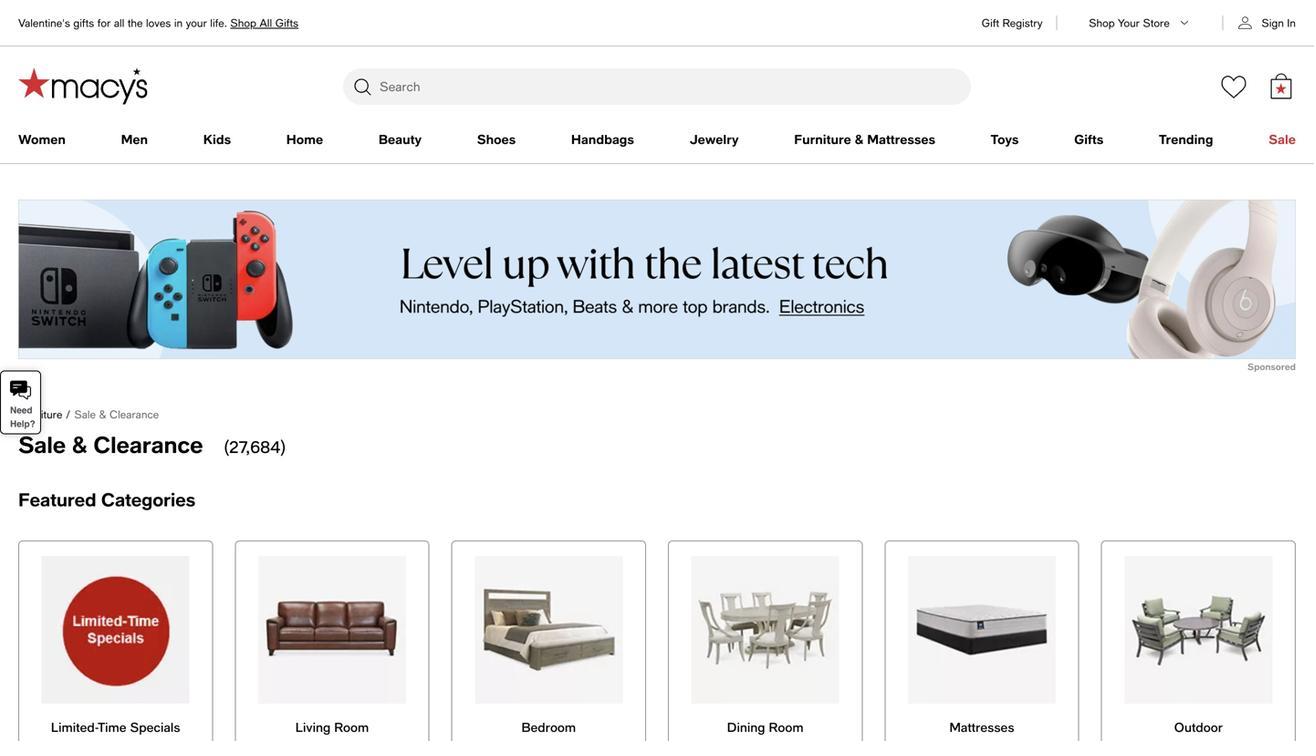 Task type: locate. For each thing, give the bounding box(es) containing it.
outdoor image
[[1125, 557, 1272, 705]]

1 horizontal spatial shop
[[1089, 16, 1115, 29]]

0 horizontal spatial gifts
[[275, 16, 298, 29]]

all
[[114, 16, 124, 29]]

in
[[1287, 16, 1296, 29]]

clearance up categories
[[93, 431, 203, 459]]

clearance up the sale & clearance
[[109, 408, 159, 421]]

living room
[[295, 720, 369, 736]]

furniture for furniture & mattresses
[[794, 132, 851, 147]]

beauty
[[379, 132, 422, 147]]

mattresses
[[867, 132, 935, 147], [950, 720, 1014, 736]]

0 horizontal spatial sale
[[18, 431, 66, 459]]

(27,684)
[[224, 438, 286, 457]]

1 room from the left
[[334, 720, 369, 736]]

in
[[174, 16, 183, 29]]

mattresses inside 'dropdown button'
[[867, 132, 935, 147]]

bedroom link
[[452, 542, 645, 742]]

0 horizontal spatial room
[[334, 720, 369, 736]]

for
[[97, 16, 111, 29]]

men
[[121, 132, 148, 147]]

sale right /
[[74, 408, 96, 421]]

time
[[98, 720, 126, 736]]

all
[[260, 16, 272, 29]]

sign in link
[[1262, 16, 1296, 30]]

women
[[18, 132, 66, 147]]

clearance
[[109, 408, 159, 421], [93, 431, 203, 459]]

0 vertical spatial furniture
[[794, 132, 851, 147]]

2 shop from the left
[[1089, 16, 1115, 29]]

0 vertical spatial sale
[[1269, 132, 1296, 147]]

1 vertical spatial furniture
[[18, 408, 62, 421]]

registry
[[1003, 16, 1043, 29]]

furniture inside 'dropdown button'
[[794, 132, 851, 147]]

gift
[[982, 16, 999, 29]]

shop left your
[[1089, 16, 1115, 29]]

outdoor link
[[1102, 542, 1295, 742]]

need
[[10, 406, 32, 416]]

0 vertical spatial mattresses
[[867, 132, 935, 147]]

/
[[66, 408, 71, 421]]

1 horizontal spatial furniture
[[794, 132, 851, 147]]

1 horizontal spatial &
[[99, 408, 106, 421]]

handbags button
[[571, 127, 634, 152]]

advertisement element
[[18, 200, 1296, 360]]

2 vertical spatial sale
[[18, 431, 66, 459]]

toys button
[[991, 127, 1019, 152]]

sale down shopping bag has 0 items image
[[1269, 132, 1296, 147]]

trending
[[1159, 132, 1213, 147]]

1 horizontal spatial room
[[769, 720, 804, 736]]

bedroom
[[522, 720, 576, 736]]

shop
[[230, 16, 256, 29], [1089, 16, 1115, 29]]

1 vertical spatial sale
[[74, 408, 96, 421]]

gifts
[[275, 16, 298, 29], [1074, 132, 1104, 147]]

beauty button
[[379, 127, 422, 152]]

living room link
[[236, 542, 429, 742]]

outdoor
[[1174, 720, 1223, 736]]

mattresses link
[[886, 542, 1078, 742]]

0 horizontal spatial &
[[72, 431, 87, 459]]

gift registry link
[[982, 0, 1043, 46]]

shop left all
[[230, 16, 256, 29]]

2 horizontal spatial sale
[[1269, 132, 1296, 147]]

1 horizontal spatial mattresses
[[950, 720, 1014, 736]]

Search text field
[[343, 68, 971, 105]]

0 vertical spatial &
[[855, 132, 864, 147]]

furniture
[[794, 132, 851, 147], [18, 408, 62, 421]]

sale down help?
[[18, 431, 66, 459]]

sale for sale & clearance
[[18, 431, 66, 459]]

1 horizontal spatial sale
[[74, 408, 96, 421]]

0 horizontal spatial shop
[[230, 16, 256, 29]]

& inside 'dropdown button'
[[855, 132, 864, 147]]

kids button
[[203, 127, 231, 152]]

0 horizontal spatial furniture
[[18, 408, 62, 421]]

home button
[[286, 127, 323, 152]]

gifts right toys
[[1074, 132, 1104, 147]]

jewelry button
[[690, 127, 739, 152]]

sale
[[1269, 132, 1296, 147], [74, 408, 96, 421], [18, 431, 66, 459]]

0 horizontal spatial mattresses
[[867, 132, 935, 147]]

shopping bag has 0 items image
[[1269, 73, 1294, 99]]

featured categories
[[18, 489, 195, 511]]

room right dining
[[769, 720, 804, 736]]

gifts right all
[[275, 16, 298, 29]]

1 horizontal spatial gifts
[[1074, 132, 1104, 147]]

&
[[855, 132, 864, 147], [99, 408, 106, 421], [72, 431, 87, 459]]

life.
[[210, 16, 227, 29]]

sale for sale
[[1269, 132, 1296, 147]]

2 horizontal spatial &
[[855, 132, 864, 147]]

2 room from the left
[[769, 720, 804, 736]]

& for clearance
[[72, 431, 87, 459]]

valentine's gifts for all the loves in your life. shop all gifts
[[18, 16, 298, 29]]

room
[[334, 720, 369, 736], [769, 720, 804, 736]]

2 vertical spatial &
[[72, 431, 87, 459]]

your
[[186, 16, 207, 29]]

room right living
[[334, 720, 369, 736]]



Task type: vqa. For each thing, say whether or not it's contained in the screenshot.
room related to Living Room
yes



Task type: describe. For each thing, give the bounding box(es) containing it.
kids
[[203, 132, 231, 147]]

1 vertical spatial gifts
[[1074, 132, 1104, 147]]

furniture / sale & clearance
[[18, 408, 159, 421]]

store
[[1143, 16, 1170, 29]]

sale button
[[1269, 127, 1296, 152]]

bedroom image
[[475, 557, 623, 705]]

your
[[1118, 16, 1140, 29]]

gift registry
[[982, 16, 1043, 29]]

sign in
[[1262, 16, 1296, 29]]

furniture link
[[18, 408, 62, 421]]

limited-time specials
[[51, 720, 180, 736]]

dining room
[[727, 720, 804, 736]]

categories
[[101, 489, 195, 511]]

1 vertical spatial clearance
[[93, 431, 203, 459]]

dining
[[727, 720, 765, 736]]

room for dining room
[[769, 720, 804, 736]]

loves
[[146, 16, 171, 29]]

furniture & mattresses
[[794, 132, 935, 147]]

shoes button
[[477, 127, 516, 152]]

toys
[[991, 132, 1019, 147]]

the
[[128, 16, 143, 29]]

shop your store
[[1089, 16, 1170, 29]]

0 vertical spatial gifts
[[275, 16, 298, 29]]

gifts
[[73, 16, 94, 29]]

mattresses image
[[908, 557, 1056, 705]]

valentine's
[[18, 16, 70, 29]]

& for mattresses
[[855, 132, 864, 147]]

dining room link
[[669, 542, 862, 742]]

living
[[295, 720, 331, 736]]

shop all gifts link
[[230, 16, 298, 29]]

gifts button
[[1074, 127, 1104, 152]]

room for living room
[[334, 720, 369, 736]]

limited-
[[51, 720, 98, 736]]

women button
[[18, 127, 66, 152]]

featured
[[18, 489, 96, 511]]

1 shop from the left
[[230, 16, 256, 29]]

help?
[[10, 419, 35, 430]]

sponsored
[[1248, 361, 1296, 372]]

trending button
[[1159, 127, 1213, 152]]

sale & clearance
[[18, 431, 209, 459]]

0 vertical spatial clearance
[[109, 408, 159, 421]]

jewelry
[[690, 132, 739, 147]]

handbags
[[571, 132, 634, 147]]

shoes
[[477, 132, 516, 147]]

men button
[[121, 127, 148, 152]]

limited-time specials link
[[19, 542, 212, 742]]

specials
[[130, 720, 180, 736]]

need help?
[[10, 406, 35, 430]]

dining room image
[[691, 557, 839, 705]]

living room image
[[258, 557, 406, 705]]

sign
[[1262, 16, 1284, 29]]

home
[[286, 132, 323, 147]]

search large image
[[351, 76, 373, 98]]

1 vertical spatial mattresses
[[950, 720, 1014, 736]]

furniture & mattresses button
[[794, 127, 935, 152]]

1 vertical spatial &
[[99, 408, 106, 421]]

limited-time specials image
[[42, 557, 190, 705]]

furniture for furniture / sale & clearance
[[18, 408, 62, 421]]

need help? button
[[0, 371, 41, 435]]



